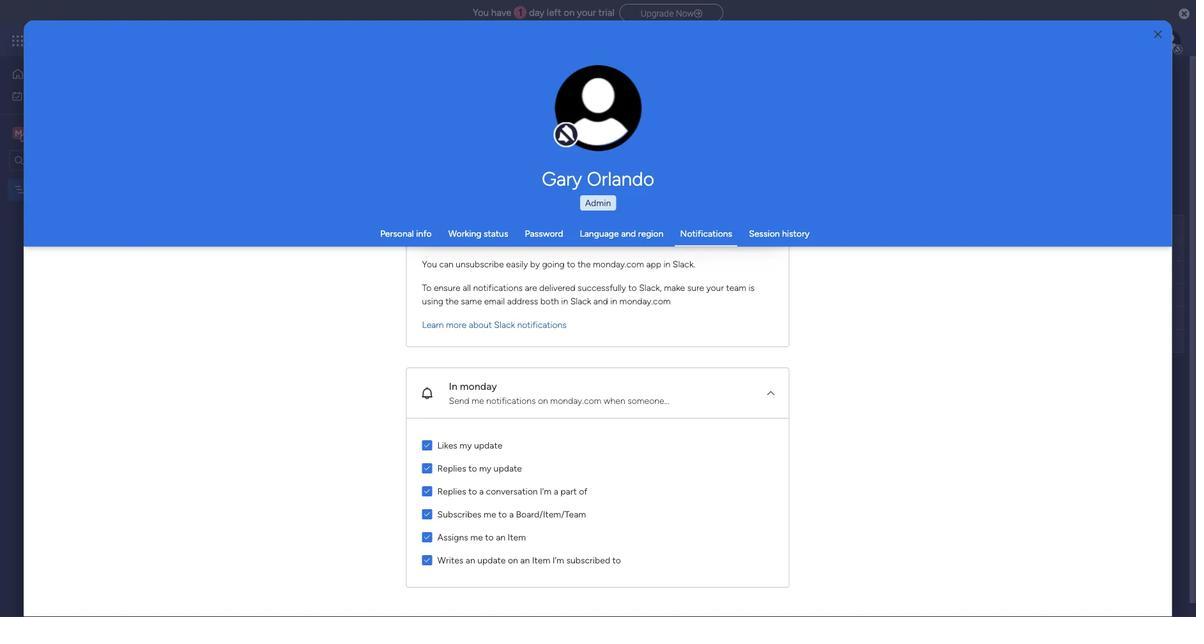 Task type: locate. For each thing, give the bounding box(es) containing it.
update down assigns me to an item
[[478, 556, 506, 566]]

0 vertical spatial 1
[[519, 7, 523, 19]]

slack right about
[[494, 320, 515, 330]]

replies down likes
[[438, 464, 467, 474]]

nov
[[617, 245, 632, 256], [627, 268, 642, 278], [627, 291, 643, 301]]

0 vertical spatial me
[[472, 396, 484, 407]]

project
[[544, 97, 573, 108]]

are
[[525, 282, 537, 293]]

of
[[266, 97, 275, 108], [486, 97, 495, 108], [579, 487, 588, 497]]

dapulse rightstroke image
[[694, 9, 702, 18]]

14
[[644, 268, 653, 278]]

have
[[491, 7, 511, 19]]

more
[[600, 96, 621, 107]]

1 horizontal spatial of
[[486, 97, 495, 108]]

column information image
[[578, 222, 588, 232]]

1 horizontal spatial slack
[[571, 296, 592, 307]]

working left status
[[448, 228, 481, 239]]

1 vertical spatial working
[[526, 245, 559, 256]]

main
[[29, 127, 52, 139]]

my
[[28, 91, 40, 102]]

option
[[0, 178, 163, 181]]

0 horizontal spatial of
[[266, 97, 275, 108]]

the down it
[[578, 259, 591, 270]]

0 horizontal spatial working
[[448, 228, 481, 239]]

notifications
[[680, 228, 732, 239]]

1 horizontal spatial and
[[594, 296, 608, 307]]

1 vertical spatial nov
[[627, 268, 642, 278]]

upgrade
[[641, 8, 674, 19]]

1 horizontal spatial you
[[473, 7, 489, 19]]

more
[[446, 320, 467, 330]]

you left have
[[473, 7, 489, 19]]

change
[[571, 115, 600, 125]]

1 horizontal spatial the
[[578, 259, 591, 270]]

to down it
[[567, 259, 576, 270]]

of right part
[[579, 487, 588, 497]]

region containing likes my update
[[407, 419, 789, 588]]

notifications
[[473, 282, 523, 293], [517, 320, 567, 330], [487, 396, 536, 407]]

the
[[578, 259, 591, 270], [446, 296, 459, 307]]

a down "conversation"
[[509, 510, 514, 520]]

0 vertical spatial you
[[473, 7, 489, 19]]

notifications link
[[680, 228, 732, 239]]

ensure
[[434, 282, 461, 293]]

nov left 15
[[627, 291, 643, 301]]

1 horizontal spatial my
[[479, 464, 492, 474]]

09:00
[[646, 245, 669, 256]]

me up assigns me to an item
[[484, 510, 497, 520]]

my
[[460, 441, 472, 451], [479, 464, 492, 474]]

replies
[[438, 464, 467, 474], [438, 487, 467, 497]]

your left the trial
[[577, 7, 596, 19]]

in right v2 overdue deadline icon on the right of the page
[[611, 296, 618, 307]]

a down replies to my update
[[479, 487, 484, 497]]

update
[[474, 441, 503, 451], [494, 464, 522, 474], [478, 556, 506, 566]]

0 vertical spatial your
[[577, 7, 596, 19]]

working inside gary orlando 'dialog'
[[448, 228, 481, 239]]

monday.com
[[593, 259, 644, 270], [620, 296, 671, 307], [551, 396, 602, 407]]

1 vertical spatial 1
[[273, 245, 276, 256]]

nov 15, 09:00 am
[[617, 245, 684, 256]]

Due date field
[[619, 220, 661, 234]]

0 vertical spatial item
[[508, 533, 526, 543]]

nov left 15,
[[617, 245, 632, 256]]

status
[[484, 228, 508, 239]]

1 horizontal spatial in
[[611, 296, 618, 307]]

to down nov 14
[[629, 282, 637, 293]]

of right type
[[266, 97, 275, 108]]

your right the where
[[524, 97, 542, 108]]

easily
[[506, 259, 528, 270]]

trial
[[598, 7, 614, 19]]

can
[[440, 259, 454, 270]]

profile
[[602, 115, 625, 125]]

monday.com down slack,
[[620, 296, 671, 307]]

2 replies from the top
[[438, 487, 467, 497]]

assigns
[[438, 533, 469, 543]]

on
[[564, 7, 575, 19], [561, 245, 571, 256], [538, 396, 548, 407], [508, 556, 518, 566]]

monday.com down v2 overdue deadline image
[[593, 259, 644, 270]]

to down likes my update
[[469, 464, 477, 474]]

me right assigns
[[471, 533, 483, 543]]

notifications for monday
[[487, 396, 536, 407]]

2 vertical spatial notifications
[[487, 396, 536, 407]]

region
[[407, 419, 789, 588]]

a
[[479, 487, 484, 497], [554, 487, 559, 497], [509, 510, 514, 520]]

nov left 14
[[627, 268, 642, 278]]

gary orlando image
[[1160, 31, 1181, 51]]

monday.com inside 'to ensure all notifications are delivered successfully to slack, make sure your team is using the same email address both in slack and in monday.com'
[[620, 296, 671, 307]]

1 vertical spatial me
[[484, 510, 497, 520]]

1 vertical spatial update
[[494, 464, 522, 474]]

0 horizontal spatial and
[[425, 97, 440, 108]]

0 horizontal spatial you
[[422, 259, 437, 270]]

in right app
[[664, 259, 671, 270]]

1 horizontal spatial an
[[496, 533, 506, 543]]

to down "conversation"
[[499, 510, 507, 520]]

khvhg list box
[[0, 176, 163, 373]]

2 vertical spatial monday.com
[[551, 396, 602, 407]]

my right likes
[[460, 441, 472, 451]]

a left part
[[554, 487, 559, 497]]

m
[[15, 128, 22, 139]]

1 vertical spatial slack
[[494, 320, 515, 330]]

2 horizontal spatial your
[[707, 282, 724, 293]]

1 vertical spatial i'm
[[553, 556, 564, 566]]

writes
[[438, 556, 464, 566]]

0 vertical spatial notifications
[[473, 282, 523, 293]]

day
[[529, 7, 544, 19]]

an
[[496, 533, 506, 543], [466, 556, 475, 566], [521, 556, 530, 566]]

0 horizontal spatial item
[[508, 533, 526, 543]]

0 horizontal spatial i'm
[[540, 487, 552, 497]]

working status link
[[448, 228, 508, 239]]

1 horizontal spatial working
[[526, 245, 559, 256]]

slack
[[571, 296, 592, 307], [494, 320, 515, 330]]

item down board/item/team
[[532, 556, 551, 566]]

working up by
[[526, 245, 559, 256]]

i'm left "subscribed"
[[553, 556, 564, 566]]

notifications for more
[[517, 320, 567, 330]]

in right both
[[561, 296, 568, 307]]

1 replies from the top
[[438, 464, 467, 474]]

of right track
[[486, 97, 495, 108]]

notifications inside in monday send me notifications on monday.com when someone...
[[487, 396, 536, 407]]

1 horizontal spatial item
[[532, 556, 551, 566]]

1
[[519, 7, 523, 19], [273, 245, 276, 256]]

0 vertical spatial nov
[[617, 245, 632, 256]]

1 right project
[[273, 245, 276, 256]]

workspace image
[[12, 126, 25, 140]]

0 horizontal spatial your
[[524, 97, 542, 108]]

update up replies to my update
[[474, 441, 503, 451]]

where
[[497, 97, 522, 108]]

replies up 'subscribes'
[[438, 487, 467, 497]]

slack,
[[639, 282, 662, 293]]

1 horizontal spatial your
[[577, 7, 596, 19]]

date
[[640, 222, 658, 233]]

2 vertical spatial and
[[594, 296, 608, 307]]

monday.com left when
[[551, 396, 602, 407]]

0 horizontal spatial the
[[446, 296, 459, 307]]

me inside in monday send me notifications on monday.com when someone...
[[472, 396, 484, 407]]

slack left v2 overdue deadline icon on the right of the page
[[571, 296, 592, 307]]

manage any type of project. assign owners, set timelines and keep track of where your project stands.
[[196, 97, 603, 108]]

2 horizontal spatial and
[[621, 228, 636, 239]]

0 vertical spatial slack
[[571, 296, 592, 307]]

1 horizontal spatial 1
[[519, 7, 523, 19]]

2 horizontal spatial of
[[579, 487, 588, 497]]

history
[[782, 228, 810, 239]]

1 vertical spatial replies
[[438, 487, 467, 497]]

item down subscribes me to a board/item/team
[[508, 533, 526, 543]]

monday
[[460, 381, 497, 393]]

stands.
[[575, 97, 603, 108]]

Status field
[[537, 220, 569, 234]]

i'm left part
[[540, 487, 552, 497]]

notifications down monday
[[487, 396, 536, 407]]

your
[[577, 7, 596, 19], [524, 97, 542, 108], [707, 282, 724, 293]]

main workspace
[[29, 127, 105, 139]]

2 vertical spatial your
[[707, 282, 724, 293]]

my down likes my update
[[479, 464, 492, 474]]

you left can
[[422, 259, 437, 270]]

make
[[664, 282, 685, 293]]

2 vertical spatial me
[[471, 533, 483, 543]]

1 horizontal spatial i'm
[[553, 556, 564, 566]]

working for working on it
[[526, 245, 559, 256]]

subscribed
[[567, 556, 611, 566]]

1 vertical spatial you
[[422, 259, 437, 270]]

send
[[449, 396, 470, 407]]

notifications inside learn more about slack notifications link
[[517, 320, 567, 330]]

admin
[[585, 198, 611, 209]]

workspace selection element
[[12, 126, 107, 142]]

1 vertical spatial notifications
[[517, 320, 567, 330]]

status
[[540, 222, 566, 233]]

0 vertical spatial replies
[[438, 464, 467, 474]]

done
[[542, 267, 563, 278]]

update for my
[[474, 441, 503, 451]]

slack.
[[673, 259, 696, 270]]

region inside gary orlando 'dialog'
[[407, 419, 789, 588]]

upgrade now link
[[620, 4, 723, 22]]

the down ensure
[[446, 296, 459, 307]]

2 vertical spatial update
[[478, 556, 506, 566]]

0 vertical spatial working
[[448, 228, 481, 239]]

notifications down both
[[517, 320, 567, 330]]

you can unsubscribe easily by going to the monday.com app in slack.
[[422, 259, 696, 270]]

team
[[726, 282, 747, 293]]

delivered
[[540, 282, 576, 293]]

language
[[580, 228, 619, 239]]

info
[[416, 228, 432, 239]]

1 vertical spatial and
[[621, 228, 636, 239]]

work
[[43, 91, 62, 102]]

due date
[[622, 222, 658, 233]]

1 vertical spatial the
[[446, 296, 459, 307]]

1 vertical spatial monday.com
[[620, 296, 671, 307]]

2 vertical spatial nov
[[627, 291, 643, 301]]

1 left the day
[[519, 7, 523, 19]]

15
[[645, 291, 653, 301]]

replies for replies to my update
[[438, 464, 467, 474]]

to down replies to my update
[[469, 487, 477, 497]]

notifications up email
[[473, 282, 523, 293]]

update for an
[[478, 556, 506, 566]]

you inside gary orlando 'dialog'
[[422, 259, 437, 270]]

your right sure
[[707, 282, 724, 293]]

me
[[472, 396, 484, 407], [484, 510, 497, 520], [471, 533, 483, 543]]

region
[[638, 228, 664, 239]]

the inside 'to ensure all notifications are delivered successfully to slack, make sure your team is using the same email address both in slack and in monday.com'
[[446, 296, 459, 307]]

0 vertical spatial monday.com
[[593, 259, 644, 270]]

your inside 'to ensure all notifications are delivered successfully to slack, make sure your team is using the same email address both in slack and in monday.com'
[[707, 282, 724, 293]]

and inside 'to ensure all notifications are delivered successfully to slack, make sure your team is using the same email address both in slack and in monday.com'
[[594, 296, 608, 307]]

see more
[[583, 96, 621, 107]]

update up "conversation"
[[494, 464, 522, 474]]

2 horizontal spatial a
[[554, 487, 559, 497]]

0 horizontal spatial my
[[460, 441, 472, 451]]

on inside in monday send me notifications on monday.com when someone...
[[538, 396, 548, 407]]

0 vertical spatial update
[[474, 441, 503, 451]]

me down monday
[[472, 396, 484, 407]]



Task type: vqa. For each thing, say whether or not it's contained in the screenshot.
off,
no



Task type: describe. For each thing, give the bounding box(es) containing it.
sure
[[688, 282, 704, 293]]

personal
[[380, 228, 414, 239]]

monday.com inside in monday send me notifications on monday.com when someone...
[[551, 396, 602, 407]]

close image
[[1154, 30, 1162, 39]]

owners,
[[339, 97, 370, 108]]

in monday send me notifications on monday.com when someone...
[[449, 381, 670, 407]]

assigns me to an item
[[438, 533, 526, 543]]

project.
[[277, 97, 308, 108]]

password
[[525, 228, 563, 239]]

hide
[[565, 154, 584, 165]]

conversation
[[486, 487, 538, 497]]

track
[[464, 97, 484, 108]]

address
[[507, 296, 538, 307]]

my work
[[28, 91, 62, 102]]

slack inside 'to ensure all notifications are delivered successfully to slack, make sure your team is using the same email address both in slack and in monday.com'
[[571, 296, 592, 307]]

learn
[[422, 320, 444, 330]]

language and region
[[580, 228, 664, 239]]

2 horizontal spatial in
[[664, 259, 671, 270]]

1 vertical spatial item
[[532, 556, 551, 566]]

orlando
[[587, 167, 654, 190]]

1 vertical spatial my
[[479, 464, 492, 474]]

personal info link
[[380, 228, 432, 239]]

to inside 'to ensure all notifications are delivered successfully to slack, make sure your team is using the same email address both in slack and in monday.com'
[[629, 282, 637, 293]]

to
[[422, 282, 432, 293]]

same
[[461, 296, 482, 307]]

replies to my update
[[438, 464, 522, 474]]

v2 overdue deadline image
[[600, 290, 610, 302]]

using
[[422, 296, 444, 307]]

nov 15
[[627, 291, 653, 301]]

0 horizontal spatial 1
[[273, 245, 276, 256]]

see more link
[[581, 95, 622, 108]]

0 vertical spatial my
[[460, 441, 472, 451]]

0 horizontal spatial a
[[479, 487, 484, 497]]

gary
[[542, 167, 582, 190]]

2 horizontal spatial an
[[521, 556, 530, 566]]

someone...
[[628, 396, 670, 407]]

board/item/team
[[516, 510, 586, 520]]

15,
[[634, 245, 644, 256]]

am
[[671, 245, 684, 256]]

home
[[29, 69, 54, 80]]

upgrade now
[[641, 8, 694, 19]]

left
[[547, 7, 561, 19]]

by
[[531, 259, 540, 270]]

nov for nov 15, 09:00 am
[[617, 245, 632, 256]]

of inside region
[[579, 487, 588, 497]]

change profile picture
[[571, 115, 625, 136]]

to ensure all notifications are delivered successfully to slack, make sure your team is using the same email address both in slack and in monday.com
[[422, 282, 755, 307]]

it
[[573, 245, 579, 256]]

session
[[749, 228, 780, 239]]

gary orlando
[[542, 167, 654, 190]]

0 vertical spatial the
[[578, 259, 591, 270]]

all
[[463, 282, 471, 293]]

is
[[749, 282, 755, 293]]

language and region link
[[580, 228, 664, 239]]

v2 done deadline image
[[600, 267, 610, 279]]

both
[[541, 296, 559, 307]]

owner
[[465, 222, 492, 233]]

email
[[484, 296, 505, 307]]

0 horizontal spatial slack
[[494, 320, 515, 330]]

any
[[230, 97, 244, 108]]

v2 overdue deadline image
[[600, 244, 610, 257]]

hide button
[[545, 149, 592, 169]]

to right "subscribed"
[[613, 556, 621, 566]]

workspace
[[54, 127, 105, 139]]

learn more about slack notifications link
[[422, 318, 774, 332]]

you have 1 day left on your trial
[[473, 7, 614, 19]]

working on it
[[526, 245, 579, 256]]

1 horizontal spatial a
[[509, 510, 514, 520]]

likes
[[438, 441, 458, 451]]

subscribes me to a board/item/team
[[438, 510, 586, 520]]

0 horizontal spatial an
[[466, 556, 475, 566]]

set
[[372, 97, 385, 108]]

in
[[449, 381, 458, 393]]

0 horizontal spatial in
[[561, 296, 568, 307]]

picture
[[585, 126, 611, 136]]

me for assigns
[[471, 533, 483, 543]]

select product image
[[12, 35, 24, 47]]

likes my update
[[438, 441, 503, 451]]

notifications inside 'to ensure all notifications are delivered successfully to slack, make sure your team is using the same email address both in slack and in monday.com'
[[473, 282, 523, 293]]

going
[[542, 259, 565, 270]]

replies for replies to a conversation i'm a part of
[[438, 487, 467, 497]]

successfully
[[578, 282, 626, 293]]

me for subscribes
[[484, 510, 497, 520]]

nov for nov 14
[[627, 268, 642, 278]]

gary orlando dialog
[[24, 0, 1172, 618]]

learn more about slack notifications
[[422, 320, 567, 330]]

now
[[676, 8, 694, 19]]

working for working status
[[448, 228, 481, 239]]

about
[[469, 320, 492, 330]]

personal info
[[380, 228, 432, 239]]

you for you can unsubscribe easily by going to the monday.com app in slack.
[[422, 259, 437, 270]]

see
[[583, 96, 598, 107]]

nov 14
[[627, 268, 653, 278]]

timelines
[[387, 97, 423, 108]]

you for you have 1 day left on your trial
[[473, 7, 489, 19]]

Owner field
[[462, 220, 495, 234]]

nov for nov 15
[[627, 291, 643, 301]]

to down subscribes me to a board/item/team
[[485, 533, 494, 543]]

on inside region
[[508, 556, 518, 566]]

0 vertical spatial i'm
[[540, 487, 552, 497]]

home button
[[8, 64, 137, 84]]

when
[[604, 396, 626, 407]]

1 vertical spatial your
[[524, 97, 542, 108]]

0 vertical spatial and
[[425, 97, 440, 108]]

session history link
[[749, 228, 810, 239]]

password link
[[525, 228, 563, 239]]

session history
[[749, 228, 810, 239]]

Search in workspace field
[[27, 153, 107, 168]]

dapulse close image
[[1179, 7, 1190, 20]]

subscribes
[[438, 510, 482, 520]]



